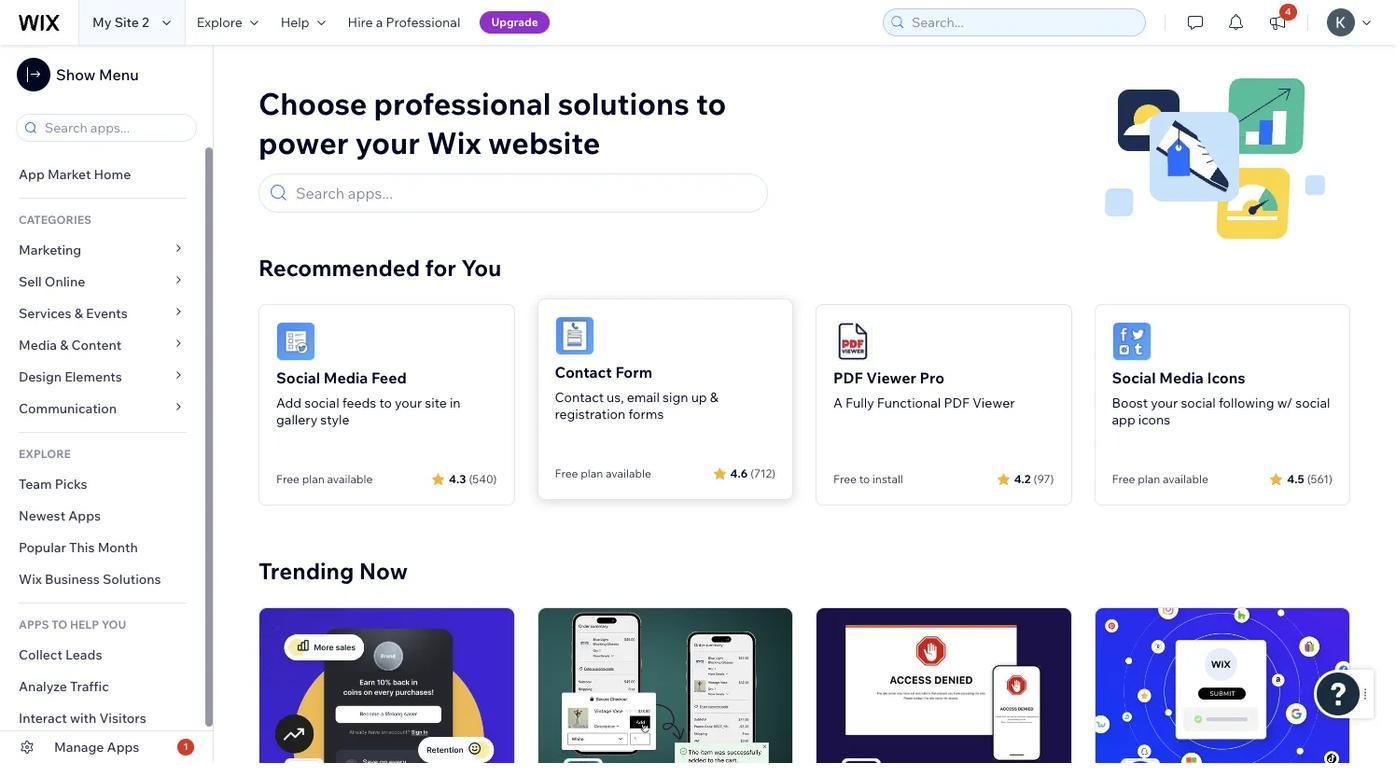 Task type: locate. For each thing, give the bounding box(es) containing it.
plan down icons
[[1138, 472, 1161, 486]]

4 button
[[1257, 0, 1299, 45]]

app market home
[[19, 166, 131, 183]]

newest apps link
[[0, 500, 205, 532]]

social media feed logo image
[[276, 322, 316, 361]]

help
[[70, 618, 99, 632]]

your
[[355, 124, 420, 161], [395, 395, 422, 412], [1151, 395, 1178, 412]]

you
[[461, 254, 502, 282]]

1 vertical spatial viewer
[[973, 395, 1015, 412]]

twism: your own coin & rewards poster image
[[260, 609, 514, 764]]

social inside social media feed add social feeds to your site in gallery style
[[276, 369, 320, 387]]

plan down the gallery
[[302, 472, 325, 486]]

3 social from the left
[[1296, 395, 1331, 412]]

available down forms
[[606, 467, 651, 481]]

search apps... field down website
[[290, 175, 759, 212]]

team picks link
[[0, 469, 205, 500]]

in
[[450, 395, 461, 412]]

free for pdf viewer pro
[[834, 472, 857, 486]]

media inside social media icons boost your social following w/ social app icons
[[1160, 369, 1204, 387]]

0 vertical spatial contact
[[555, 363, 612, 382]]

viewer up the 4.2
[[973, 395, 1015, 412]]

2 horizontal spatial social
[[1296, 395, 1331, 412]]

available
[[606, 467, 651, 481], [327, 472, 373, 486], [1163, 472, 1209, 486]]

apps inside "link"
[[68, 508, 101, 525]]

media left icons
[[1160, 369, 1204, 387]]

2 social from the left
[[1181, 395, 1216, 412]]

your inside social media icons boost your social following w/ social app icons
[[1151, 395, 1178, 412]]

leads
[[65, 647, 102, 664]]

help
[[281, 14, 310, 31]]

0 horizontal spatial wix
[[19, 571, 42, 588]]

1 horizontal spatial free plan available
[[555, 467, 651, 481]]

boost
[[1112, 395, 1148, 412]]

free plan available down icons
[[1112, 472, 1209, 486]]

0 vertical spatial viewer
[[867, 369, 917, 387]]

to
[[696, 85, 726, 122], [379, 395, 392, 412], [859, 472, 870, 486]]

visitors
[[99, 710, 146, 727]]

analyze
[[19, 679, 67, 695]]

free plan available for feed
[[276, 472, 373, 486]]

Search... field
[[906, 9, 1140, 35]]

1 horizontal spatial social
[[1112, 369, 1156, 387]]

viewer up functional
[[867, 369, 917, 387]]

2 horizontal spatial available
[[1163, 472, 1209, 486]]

0 horizontal spatial media
[[19, 337, 57, 354]]

help button
[[270, 0, 337, 45]]

style
[[320, 412, 350, 428]]

wix down popular
[[19, 571, 42, 588]]

media inside social media feed add social feeds to your site in gallery style
[[324, 369, 368, 387]]

Search apps... field
[[39, 115, 190, 141], [290, 175, 759, 212]]

design
[[19, 369, 62, 386]]

interact with visitors link
[[0, 703, 205, 735]]

free plan available down style
[[276, 472, 373, 486]]

plan down registration
[[581, 467, 603, 481]]

collect leads
[[19, 647, 102, 664]]

apps up this
[[68, 508, 101, 525]]

free for social media feed
[[276, 472, 300, 486]]

0 horizontal spatial to
[[379, 395, 392, 412]]

available for contact
[[606, 467, 651, 481]]

1 contact from the top
[[555, 363, 612, 382]]

your right boost
[[1151, 395, 1178, 412]]

0 vertical spatial wix
[[427, 124, 482, 161]]

team picks
[[19, 476, 87, 493]]

manage apps
[[54, 739, 139, 756]]

market
[[48, 166, 91, 183]]

1 horizontal spatial apps
[[107, 739, 139, 756]]

2 horizontal spatial free plan available
[[1112, 472, 1209, 486]]

search apps... field up the home
[[39, 115, 190, 141]]

2 vertical spatial &
[[710, 389, 719, 406]]

1 horizontal spatial pdf
[[944, 395, 970, 412]]

0 horizontal spatial social
[[276, 369, 320, 387]]

menu
[[99, 65, 139, 84]]

1 horizontal spatial viewer
[[973, 395, 1015, 412]]

1 horizontal spatial to
[[696, 85, 726, 122]]

1 horizontal spatial media
[[324, 369, 368, 387]]

social media icons logo image
[[1112, 322, 1151, 361]]

you
[[102, 618, 126, 632]]

to
[[52, 618, 67, 632]]

your inside social media feed add social feeds to your site in gallery style
[[395, 395, 422, 412]]

1 vertical spatial to
[[379, 395, 392, 412]]

available down style
[[327, 472, 373, 486]]

free plan available for contact
[[555, 467, 651, 481]]

icons
[[1139, 412, 1171, 428]]

form
[[616, 363, 653, 382]]

interact
[[19, 710, 67, 727]]

1 vertical spatial contact
[[555, 389, 604, 406]]

2 horizontal spatial plan
[[1138, 472, 1161, 486]]

free left install
[[834, 472, 857, 486]]

4.2
[[1014, 472, 1031, 486]]

us,
[[607, 389, 624, 406]]

sign
[[663, 389, 688, 406]]

design elements link
[[0, 361, 205, 393]]

& inside contact form contact us, email sign up & registration forms
[[710, 389, 719, 406]]

1 social from the left
[[276, 369, 320, 387]]

1 horizontal spatial wix
[[427, 124, 482, 161]]

& for events
[[74, 305, 83, 322]]

contact left us,
[[555, 389, 604, 406]]

(712)
[[751, 466, 776, 480]]

newest
[[19, 508, 65, 525]]

0 horizontal spatial social
[[305, 395, 339, 412]]

1 horizontal spatial plan
[[581, 467, 603, 481]]

2 horizontal spatial &
[[710, 389, 719, 406]]

free down app
[[1112, 472, 1136, 486]]

your left the site
[[395, 395, 422, 412]]

1 vertical spatial pdf
[[944, 395, 970, 412]]

& left content
[[60, 337, 69, 354]]

0 horizontal spatial available
[[327, 472, 373, 486]]

team
[[19, 476, 52, 493]]

analyze traffic
[[19, 679, 109, 695]]

sell online link
[[0, 266, 205, 298]]

2 vertical spatial to
[[859, 472, 870, 486]]

wix inside choose professional solutions to power your wix website
[[427, 124, 482, 161]]

popular this month
[[19, 540, 138, 556]]

show menu
[[56, 65, 139, 84]]

email
[[627, 389, 660, 406]]

available for icons
[[1163, 472, 1209, 486]]

contact
[[555, 363, 612, 382], [555, 389, 604, 406]]

popular
[[19, 540, 66, 556]]

1 vertical spatial search apps... field
[[290, 175, 759, 212]]

social right add
[[305, 395, 339, 412]]

social up boost
[[1112, 369, 1156, 387]]

& left events
[[74, 305, 83, 322]]

1 vertical spatial apps
[[107, 739, 139, 756]]

pdf viewer pro a fully functional pdf viewer
[[834, 369, 1015, 412]]

to left install
[[859, 472, 870, 486]]

now
[[359, 557, 408, 585]]

2 horizontal spatial to
[[859, 472, 870, 486]]

free down the gallery
[[276, 472, 300, 486]]

2 horizontal spatial media
[[1160, 369, 1204, 387]]

(540)
[[469, 472, 497, 486]]

apps down visitors
[[107, 739, 139, 756]]

0 vertical spatial apps
[[68, 508, 101, 525]]

1 horizontal spatial search apps... field
[[290, 175, 759, 212]]

1 horizontal spatial available
[[606, 467, 651, 481]]

0 vertical spatial to
[[696, 85, 726, 122]]

available down icons
[[1163, 472, 1209, 486]]

hire
[[348, 14, 373, 31]]

0 horizontal spatial search apps... field
[[39, 115, 190, 141]]

social
[[305, 395, 339, 412], [1181, 395, 1216, 412], [1296, 395, 1331, 412]]

1
[[183, 741, 188, 753]]

0 vertical spatial pdf
[[834, 369, 863, 387]]

media up design
[[19, 337, 57, 354]]

apps
[[68, 508, 101, 525], [107, 739, 139, 756]]

show menu button
[[17, 58, 139, 91]]

1 social from the left
[[305, 395, 339, 412]]

0 horizontal spatial plan
[[302, 472, 325, 486]]

services & events
[[19, 305, 128, 322]]

collect
[[19, 647, 62, 664]]

social down icons
[[1181, 395, 1216, 412]]

1 vertical spatial &
[[60, 337, 69, 354]]

1 vertical spatial wix
[[19, 571, 42, 588]]

to inside choose professional solutions to power your wix website
[[696, 85, 726, 122]]

social inside social media icons boost your social following w/ social app icons
[[1112, 369, 1156, 387]]

choose professional solutions to power your wix website
[[259, 85, 726, 161]]

pdf down pro
[[944, 395, 970, 412]]

product feeds by godatafeed poster image
[[1095, 609, 1350, 764]]

viewer
[[867, 369, 917, 387], [973, 395, 1015, 412]]

& right up
[[710, 389, 719, 406]]

4.3
[[449, 472, 466, 486]]

social media icons boost your social following w/ social app icons
[[1112, 369, 1331, 428]]

pdf up a
[[834, 369, 863, 387]]

2 social from the left
[[1112, 369, 1156, 387]]

show
[[56, 65, 96, 84]]

events
[[86, 305, 128, 322]]

pro
[[920, 369, 945, 387]]

contact down contact form logo
[[555, 363, 612, 382]]

to down feed
[[379, 395, 392, 412]]

0 horizontal spatial free plan available
[[276, 472, 373, 486]]

& for content
[[60, 337, 69, 354]]

social right w/
[[1296, 395, 1331, 412]]

trending
[[259, 557, 354, 585]]

recommended
[[259, 254, 420, 282]]

1 horizontal spatial social
[[1181, 395, 1216, 412]]

wix
[[427, 124, 482, 161], [19, 571, 42, 588]]

to right solutions
[[696, 85, 726, 122]]

free plan available down registration
[[555, 467, 651, 481]]

search apps... field inside sidebar element
[[39, 115, 190, 141]]

hire a professional link
[[337, 0, 472, 45]]

social up add
[[276, 369, 320, 387]]

0 horizontal spatial &
[[60, 337, 69, 354]]

wix down professional
[[427, 124, 482, 161]]

apps
[[19, 618, 49, 632]]

media up feeds
[[324, 369, 368, 387]]

your right power
[[355, 124, 420, 161]]

upgrade
[[491, 15, 538, 29]]

1 horizontal spatial &
[[74, 305, 83, 322]]

0 vertical spatial &
[[74, 305, 83, 322]]

0 horizontal spatial apps
[[68, 508, 101, 525]]

0 vertical spatial search apps... field
[[39, 115, 190, 141]]

free down registration
[[555, 467, 578, 481]]

4.2 (97)
[[1014, 472, 1054, 486]]



Task type: vqa. For each thing, say whether or not it's contained in the screenshot.
second CONTACT from the bottom
yes



Task type: describe. For each thing, give the bounding box(es) containing it.
apps for manage apps
[[107, 739, 139, 756]]

analyze traffic link
[[0, 671, 205, 703]]

4
[[1285, 6, 1292, 18]]

apps to help you
[[19, 618, 126, 632]]

choose
[[259, 85, 367, 122]]

to inside social media feed add social feeds to your site in gallery style
[[379, 395, 392, 412]]

my
[[92, 14, 112, 31]]

0 horizontal spatial pdf
[[834, 369, 863, 387]]

app
[[1112, 412, 1136, 428]]

(561)
[[1308, 472, 1333, 486]]

media for social media feed
[[324, 369, 368, 387]]

media & content
[[19, 337, 122, 354]]

professional
[[374, 85, 551, 122]]

services & events link
[[0, 298, 205, 330]]

media for social media icons
[[1160, 369, 1204, 387]]

for
[[425, 254, 456, 282]]

my site 2
[[92, 14, 149, 31]]

communication
[[19, 400, 120, 417]]

following
[[1219, 395, 1275, 412]]

elements
[[65, 369, 122, 386]]

plan for feed
[[302, 472, 325, 486]]

pdf viewer pro logo image
[[834, 322, 873, 361]]

available for feed
[[327, 472, 373, 486]]

power
[[259, 124, 349, 161]]

upgrade button
[[480, 11, 549, 34]]

up
[[691, 389, 707, 406]]

wix inside sidebar element
[[19, 571, 42, 588]]

site
[[425, 395, 447, 412]]

4.5 (561)
[[1288, 472, 1333, 486]]

this
[[69, 540, 95, 556]]

trending now
[[259, 557, 408, 585]]

popular this month link
[[0, 532, 205, 564]]

sidebar element
[[0, 45, 214, 764]]

install
[[873, 472, 903, 486]]

sell
[[19, 274, 42, 290]]

4.6 (712)
[[730, 466, 776, 480]]

app market home link
[[0, 159, 205, 190]]

media & content link
[[0, 330, 205, 361]]

social for social media icons
[[1112, 369, 1156, 387]]

design elements
[[19, 369, 122, 386]]

4.6
[[730, 466, 748, 480]]

collect leads link
[[0, 639, 205, 671]]

functional
[[877, 395, 941, 412]]

apps for newest apps
[[68, 508, 101, 525]]

home
[[94, 166, 131, 183]]

explore
[[197, 14, 242, 31]]

reconvert upsell & cross sell poster image
[[538, 609, 793, 764]]

add
[[276, 395, 302, 412]]

plan for icons
[[1138, 472, 1161, 486]]

contact form logo image
[[555, 316, 594, 356]]

forms
[[629, 406, 664, 423]]

social inside social media feed add social feeds to your site in gallery style
[[305, 395, 339, 412]]

plan for contact
[[581, 467, 603, 481]]

communication link
[[0, 393, 205, 425]]

categories
[[19, 213, 92, 227]]

month
[[98, 540, 138, 556]]

site
[[114, 14, 139, 31]]

blockify fraud ip blocker poster image
[[817, 609, 1071, 764]]

free plan available for icons
[[1112, 472, 1209, 486]]

picks
[[55, 476, 87, 493]]

wix business solutions link
[[0, 564, 205, 596]]

explore
[[19, 447, 71, 461]]

solutions
[[558, 85, 690, 122]]

with
[[70, 710, 96, 727]]

services
[[19, 305, 71, 322]]

marketing link
[[0, 234, 205, 266]]

gallery
[[276, 412, 318, 428]]

sell online
[[19, 274, 85, 290]]

content
[[71, 337, 122, 354]]

2
[[142, 14, 149, 31]]

newest apps
[[19, 508, 101, 525]]

0 horizontal spatial viewer
[[867, 369, 917, 387]]

free for contact form
[[555, 467, 578, 481]]

your inside choose professional solutions to power your wix website
[[355, 124, 420, 161]]

a
[[834, 395, 843, 412]]

social for social media feed
[[276, 369, 320, 387]]

2 contact from the top
[[555, 389, 604, 406]]

solutions
[[103, 571, 161, 588]]

icons
[[1207, 369, 1246, 387]]

fully
[[846, 395, 874, 412]]

business
[[45, 571, 100, 588]]

media inside media & content link
[[19, 337, 57, 354]]

registration
[[555, 406, 626, 423]]

free for social media icons
[[1112, 472, 1136, 486]]

w/
[[1278, 395, 1293, 412]]

marketing
[[19, 242, 81, 259]]

interact with visitors
[[19, 710, 146, 727]]

app
[[19, 166, 45, 183]]

feed
[[371, 369, 407, 387]]

hire a professional
[[348, 14, 461, 31]]



